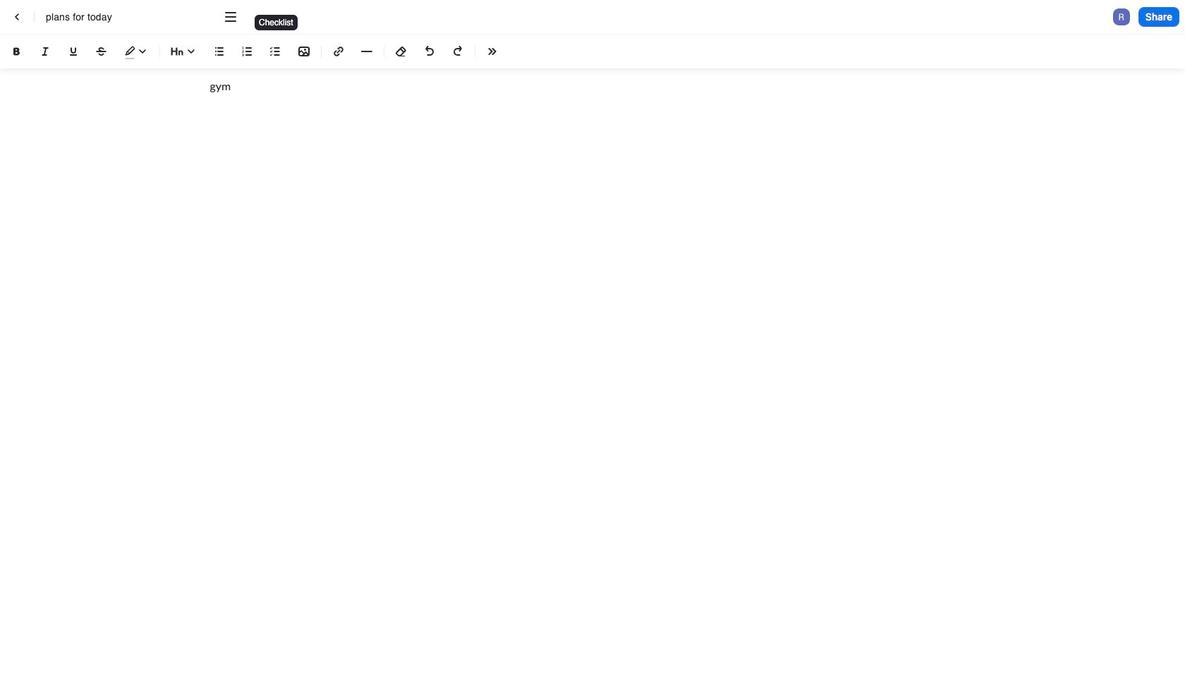 Task type: describe. For each thing, give the bounding box(es) containing it.
format options image
[[484, 43, 501, 60]]

numbered list image
[[239, 43, 256, 60]]

insert image image
[[296, 43, 313, 60]]

strikethrough image
[[93, 43, 110, 60]]

redo image
[[450, 43, 466, 60]]

undo image
[[421, 43, 438, 60]]

all notes image
[[8, 8, 25, 25]]



Task type: vqa. For each thing, say whether or not it's contained in the screenshot.
Bulleted List icon
yes



Task type: locate. For each thing, give the bounding box(es) containing it.
None text field
[[46, 10, 208, 24]]

tooltip
[[253, 13, 299, 40]]

link image
[[330, 43, 347, 60]]

bulleted list image
[[211, 43, 228, 60]]

underline image
[[65, 43, 82, 60]]

italic image
[[37, 43, 54, 60]]

bold image
[[8, 43, 25, 60]]

checklist image
[[267, 43, 284, 60]]

clear style image
[[393, 43, 410, 60]]

divider line image
[[358, 46, 375, 57]]

ruby anderson image
[[1113, 8, 1130, 25]]

more image
[[222, 8, 239, 25]]



